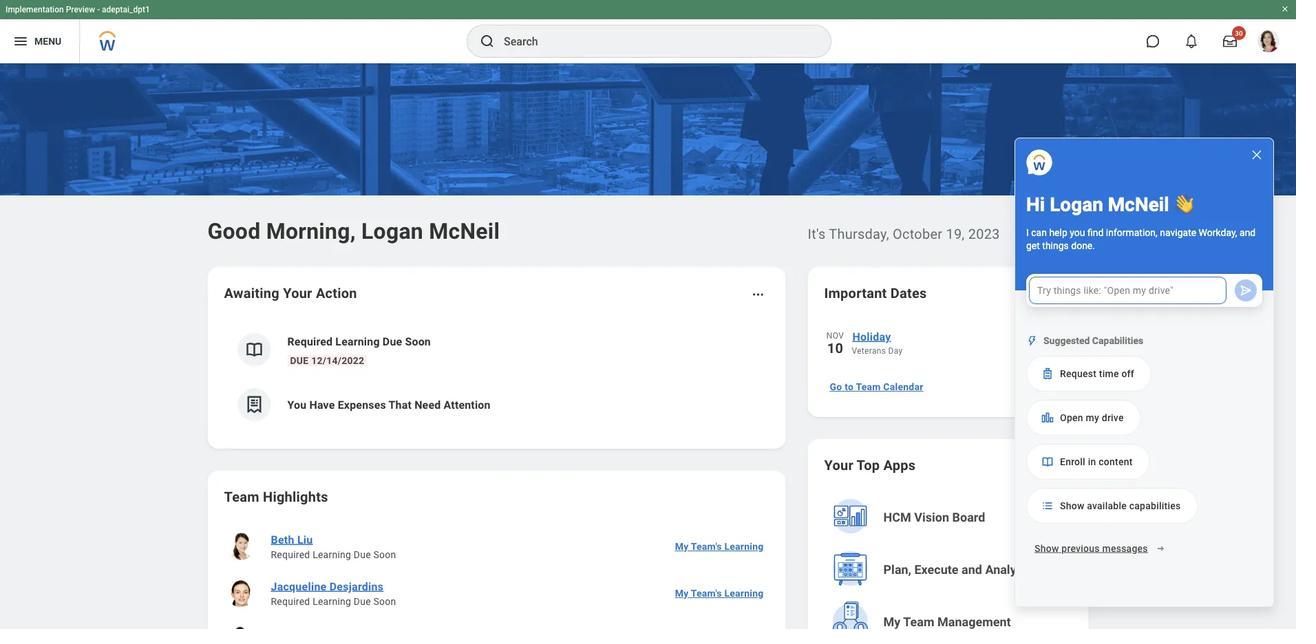 Task type: vqa. For each thing, say whether or not it's contained in the screenshot.
request time off
yes



Task type: describe. For each thing, give the bounding box(es) containing it.
navigate
[[1161, 227, 1197, 238]]

arrow right small image
[[1154, 542, 1168, 556]]

suggested
[[1044, 335, 1090, 347]]

open my drive
[[1061, 412, 1124, 424]]

hcm vision board button
[[826, 493, 1074, 543]]

book open image inside enroll in content button
[[1041, 455, 1055, 469]]

important dates
[[825, 285, 927, 301]]

dashboard expenses image
[[244, 395, 265, 415]]

soon inside required learning due soon due 12/14/2022
[[405, 335, 431, 348]]

i can help you find information, navigate workday, and get things done.
[[1027, 227, 1256, 251]]

justify image
[[12, 33, 29, 50]]

hi logan mcneil 👋
[[1027, 194, 1194, 216]]

search image
[[479, 33, 496, 50]]

required learning due soon due 12/14/2022
[[288, 335, 431, 366]]

learning inside beth liu required learning due soon
[[313, 549, 351, 561]]

go to team calendar
[[830, 381, 924, 393]]

my team's learning button for desjardins
[[670, 580, 770, 607]]

off
[[1122, 368, 1135, 379]]

prompts image
[[1041, 499, 1055, 513]]

i
[[1027, 227, 1029, 238]]

desjardins
[[330, 580, 384, 593]]

my for beth liu
[[675, 541, 689, 553]]

jacqueline desjardins button
[[265, 579, 389, 595]]

liu
[[297, 533, 313, 546]]

get
[[1027, 240, 1041, 251]]

good morning, logan mcneil main content
[[0, 63, 1297, 629]]

and inside i can help you find information, navigate workday, and get things done.
[[1240, 227, 1256, 238]]

you have expenses that need attention
[[288, 398, 491, 411]]

send image
[[1240, 284, 1253, 298]]

30 button
[[1216, 26, 1247, 56]]

previous
[[1062, 543, 1100, 554]]

soon for liu
[[374, 549, 396, 561]]

adeptai_dpt1
[[102, 5, 150, 14]]

execute
[[915, 563, 959, 577]]

awaiting your action list
[[224, 322, 770, 433]]

2023
[[969, 226, 1000, 242]]

jacqueline
[[271, 580, 327, 593]]

hcm
[[884, 511, 912, 525]]

-
[[97, 5, 100, 14]]

bolt image
[[1027, 335, 1039, 347]]

show for show previous messages
[[1035, 543, 1060, 554]]

team highlights list
[[224, 523, 770, 629]]

notifications large image
[[1185, 34, 1199, 48]]

done.
[[1072, 240, 1096, 251]]

you have expenses that need attention button
[[224, 377, 770, 433]]

beth
[[271, 533, 295, 546]]

due for desjardins
[[354, 596, 371, 607]]

Search Workday  search field
[[504, 26, 803, 56]]

open my drive button
[[1027, 400, 1142, 436]]

enroll
[[1061, 456, 1086, 468]]

your top apps
[[825, 457, 916, 473]]

12/14/2022
[[311, 355, 364, 366]]

information,
[[1107, 227, 1158, 238]]

holiday veterans day
[[852, 330, 903, 356]]

go
[[830, 381, 843, 393]]

open
[[1061, 412, 1084, 424]]

beth liu button
[[265, 532, 319, 548]]

apps
[[884, 457, 916, 473]]

awaiting
[[224, 285, 280, 301]]

menu
[[34, 36, 61, 47]]

chart image
[[1041, 411, 1055, 425]]

nov
[[827, 331, 844, 341]]

implementation
[[6, 5, 64, 14]]

inbox large image
[[1224, 34, 1238, 48]]

team's for liu
[[691, 541, 722, 553]]

action
[[316, 285, 357, 301]]

x image
[[1251, 148, 1264, 162]]

analyze
[[986, 563, 1030, 577]]

team inside button
[[856, 381, 881, 393]]

calendar
[[884, 381, 924, 393]]

0 vertical spatial logan
[[1050, 194, 1104, 216]]

attention
[[444, 398, 491, 411]]

task timeoff image
[[1041, 367, 1055, 381]]

to
[[845, 381, 854, 393]]

capabilities
[[1093, 335, 1144, 347]]

that
[[389, 398, 412, 411]]

suggested capabilities
[[1044, 335, 1144, 347]]

show previous messages
[[1035, 543, 1149, 554]]

content
[[1099, 456, 1133, 468]]

expenses
[[338, 398, 386, 411]]

my team's learning for liu
[[675, 541, 764, 553]]



Task type: locate. For each thing, give the bounding box(es) containing it.
1 vertical spatial required
[[271, 549, 310, 561]]

1 horizontal spatial show
[[1061, 500, 1085, 512]]

holiday
[[853, 330, 892, 343]]

board
[[953, 511, 986, 525]]

close environment banner image
[[1282, 5, 1290, 13]]

0 horizontal spatial mcneil
[[429, 218, 500, 244]]

1 horizontal spatial book open image
[[1041, 455, 1055, 469]]

1 my from the top
[[675, 541, 689, 553]]

show right prompts image
[[1061, 500, 1085, 512]]

1 horizontal spatial logan
[[1050, 194, 1104, 216]]

time
[[1100, 368, 1120, 379]]

and
[[1240, 227, 1256, 238], [962, 563, 983, 577]]

show
[[1061, 500, 1085, 512], [1035, 543, 1060, 554]]

beth liu required learning due soon
[[271, 533, 396, 561]]

soon down the desjardins
[[374, 596, 396, 607]]

due down the desjardins
[[354, 596, 371, 607]]

book open image
[[244, 340, 265, 360], [1041, 455, 1055, 469]]

plan, execute and analyze button
[[826, 545, 1074, 595]]

team left highlights
[[224, 489, 260, 505]]

0 vertical spatial my
[[675, 541, 689, 553]]

hi
[[1027, 194, 1046, 216]]

logan
[[1050, 194, 1104, 216], [362, 218, 424, 244]]

messages
[[1103, 543, 1149, 554]]

1 vertical spatial my
[[675, 588, 689, 599]]

2 team's from the top
[[691, 588, 722, 599]]

required for jacqueline desjardins
[[271, 596, 310, 607]]

0 vertical spatial required
[[288, 335, 333, 348]]

show available capabilities button
[[1027, 488, 1199, 524]]

veterans
[[852, 346, 887, 356]]

find
[[1088, 227, 1104, 238]]

mcneil
[[1109, 194, 1170, 216], [429, 218, 500, 244]]

1 vertical spatial book open image
[[1041, 455, 1055, 469]]

drive
[[1102, 412, 1124, 424]]

have
[[310, 398, 335, 411]]

thursday,
[[829, 226, 890, 242]]

required inside beth liu required learning due soon
[[271, 549, 310, 561]]

1 team's from the top
[[691, 541, 722, 553]]

soon
[[405, 335, 431, 348], [374, 549, 396, 561], [374, 596, 396, 607]]

my
[[1086, 412, 1100, 424]]

required down beth liu button
[[271, 549, 310, 561]]

1 horizontal spatial your
[[825, 457, 854, 473]]

Try things like: "Open my drive" text field
[[1030, 277, 1227, 304]]

0 vertical spatial team's
[[691, 541, 722, 553]]

0 vertical spatial mcneil
[[1109, 194, 1170, 216]]

0 vertical spatial show
[[1061, 500, 1085, 512]]

you
[[288, 398, 307, 411]]

19,
[[947, 226, 965, 242]]

and right workday,
[[1240, 227, 1256, 238]]

30
[[1236, 29, 1244, 37]]

1 vertical spatial show
[[1035, 543, 1060, 554]]

team highlights
[[224, 489, 328, 505]]

0 vertical spatial my team's learning
[[675, 541, 764, 553]]

plan,
[[884, 563, 912, 577]]

0 vertical spatial book open image
[[244, 340, 265, 360]]

soon up the desjardins
[[374, 549, 396, 561]]

available
[[1088, 500, 1127, 512]]

due up you have expenses that need attention
[[383, 335, 402, 348]]

0 horizontal spatial show
[[1035, 543, 1060, 554]]

soon for desjardins
[[374, 596, 396, 607]]

menu banner
[[0, 0, 1297, 63]]

enroll in content button
[[1027, 444, 1151, 480]]

my team's learning button for liu
[[670, 533, 770, 561]]

holiday button
[[852, 328, 1073, 346]]

preview
[[66, 5, 95, 14]]

october
[[893, 226, 943, 242]]

due left 12/14/2022
[[290, 355, 309, 366]]

1 vertical spatial logan
[[362, 218, 424, 244]]

due inside jacqueline desjardins required learning due soon
[[354, 596, 371, 607]]

request time off
[[1061, 368, 1135, 379]]

show for show available capabilities
[[1061, 500, 1085, 512]]

learning
[[336, 335, 380, 348], [725, 541, 764, 553], [313, 549, 351, 561], [725, 588, 764, 599], [313, 596, 351, 607]]

1 vertical spatial team's
[[691, 588, 722, 599]]

my team's learning
[[675, 541, 764, 553], [675, 588, 764, 599]]

nov 10
[[827, 331, 844, 356]]

your left top
[[825, 457, 854, 473]]

due for learning
[[290, 355, 309, 366]]

and left analyze
[[962, 563, 983, 577]]

things
[[1043, 240, 1069, 251]]

my for jacqueline desjardins
[[675, 588, 689, 599]]

team's for desjardins
[[691, 588, 722, 599]]

request time off button
[[1027, 356, 1152, 392]]

need
[[415, 398, 441, 411]]

2 vertical spatial required
[[271, 596, 310, 607]]

important
[[825, 285, 887, 301]]

team right to
[[856, 381, 881, 393]]

2 vertical spatial soon
[[374, 596, 396, 607]]

profile logan mcneil image
[[1258, 30, 1280, 55]]

show left previous
[[1035, 543, 1060, 554]]

logan inside main content
[[362, 218, 424, 244]]

and inside button
[[962, 563, 983, 577]]

0 horizontal spatial book open image
[[244, 340, 265, 360]]

1 horizontal spatial team
[[856, 381, 881, 393]]

soon inside jacqueline desjardins required learning due soon
[[374, 596, 396, 607]]

10
[[828, 340, 844, 356]]

menu button
[[0, 19, 79, 63]]

show available capabilities
[[1061, 500, 1181, 512]]

due
[[383, 335, 402, 348], [290, 355, 309, 366], [354, 549, 371, 561], [354, 596, 371, 607]]

1 horizontal spatial mcneil
[[1109, 194, 1170, 216]]

1 vertical spatial your
[[825, 457, 854, 473]]

my
[[675, 541, 689, 553], [675, 588, 689, 599]]

0 vertical spatial soon
[[405, 335, 431, 348]]

2 my team's learning button from the top
[[670, 580, 770, 607]]

1 vertical spatial mcneil
[[429, 218, 500, 244]]

soon inside beth liu required learning due soon
[[374, 549, 396, 561]]

awaiting your action
[[224, 285, 357, 301]]

capabilities
[[1130, 500, 1181, 512]]

1 vertical spatial team
[[224, 489, 260, 505]]

1 vertical spatial my team's learning
[[675, 588, 764, 599]]

hcm vision board
[[884, 511, 986, 525]]

due inside beth liu required learning due soon
[[354, 549, 371, 561]]

👋
[[1175, 194, 1194, 216]]

0 vertical spatial team
[[856, 381, 881, 393]]

workday,
[[1199, 227, 1238, 238]]

2 my from the top
[[675, 588, 689, 599]]

show previous messages button
[[1027, 535, 1173, 563]]

go to team calendar button
[[825, 373, 929, 401]]

it's
[[808, 226, 826, 242]]

0 horizontal spatial logan
[[362, 218, 424, 244]]

book open image left enroll
[[1041, 455, 1055, 469]]

mcneil inside main content
[[429, 218, 500, 244]]

day
[[889, 346, 903, 356]]

related actions image
[[752, 288, 765, 302]]

team
[[856, 381, 881, 393], [224, 489, 260, 505]]

enroll in content
[[1061, 456, 1133, 468]]

required inside jacqueline desjardins required learning due soon
[[271, 596, 310, 607]]

0 horizontal spatial your
[[283, 285, 312, 301]]

1 my team's learning button from the top
[[670, 533, 770, 561]]

2 my team's learning from the top
[[675, 588, 764, 599]]

good
[[208, 218, 261, 244]]

required down the jacqueline
[[271, 596, 310, 607]]

1 horizontal spatial and
[[1240, 227, 1256, 238]]

0 vertical spatial and
[[1240, 227, 1256, 238]]

soon up need
[[405, 335, 431, 348]]

0 horizontal spatial team
[[224, 489, 260, 505]]

due for liu
[[354, 549, 371, 561]]

required inside required learning due soon due 12/14/2022
[[288, 335, 333, 348]]

jacqueline desjardins required learning due soon
[[271, 580, 396, 607]]

required up 12/14/2022
[[288, 335, 333, 348]]

implementation preview -   adeptai_dpt1
[[6, 5, 150, 14]]

learning inside required learning due soon due 12/14/2022
[[336, 335, 380, 348]]

learning inside jacqueline desjardins required learning due soon
[[313, 596, 351, 607]]

1 vertical spatial my team's learning button
[[670, 580, 770, 607]]

it's thursday, october 19, 2023
[[808, 226, 1000, 242]]

my team's learning for desjardins
[[675, 588, 764, 599]]

0 vertical spatial my team's learning button
[[670, 533, 770, 561]]

can
[[1032, 227, 1047, 238]]

request
[[1061, 368, 1097, 379]]

my team's learning button
[[670, 533, 770, 561], [670, 580, 770, 607]]

1 my team's learning from the top
[[675, 541, 764, 553]]

1 vertical spatial soon
[[374, 549, 396, 561]]

required for beth liu
[[271, 549, 310, 561]]

book open image up dashboard expenses image
[[244, 340, 265, 360]]

in
[[1089, 456, 1097, 468]]

1 vertical spatial and
[[962, 563, 983, 577]]

plan, execute and analyze
[[884, 563, 1030, 577]]

help
[[1050, 227, 1068, 238]]

0 vertical spatial your
[[283, 285, 312, 301]]

your left action
[[283, 285, 312, 301]]

morning,
[[266, 218, 356, 244]]

due up the desjardins
[[354, 549, 371, 561]]

highlights
[[263, 489, 328, 505]]

top
[[857, 457, 880, 473]]

0 horizontal spatial and
[[962, 563, 983, 577]]

good morning, logan mcneil
[[208, 218, 500, 244]]

dates
[[891, 285, 927, 301]]



